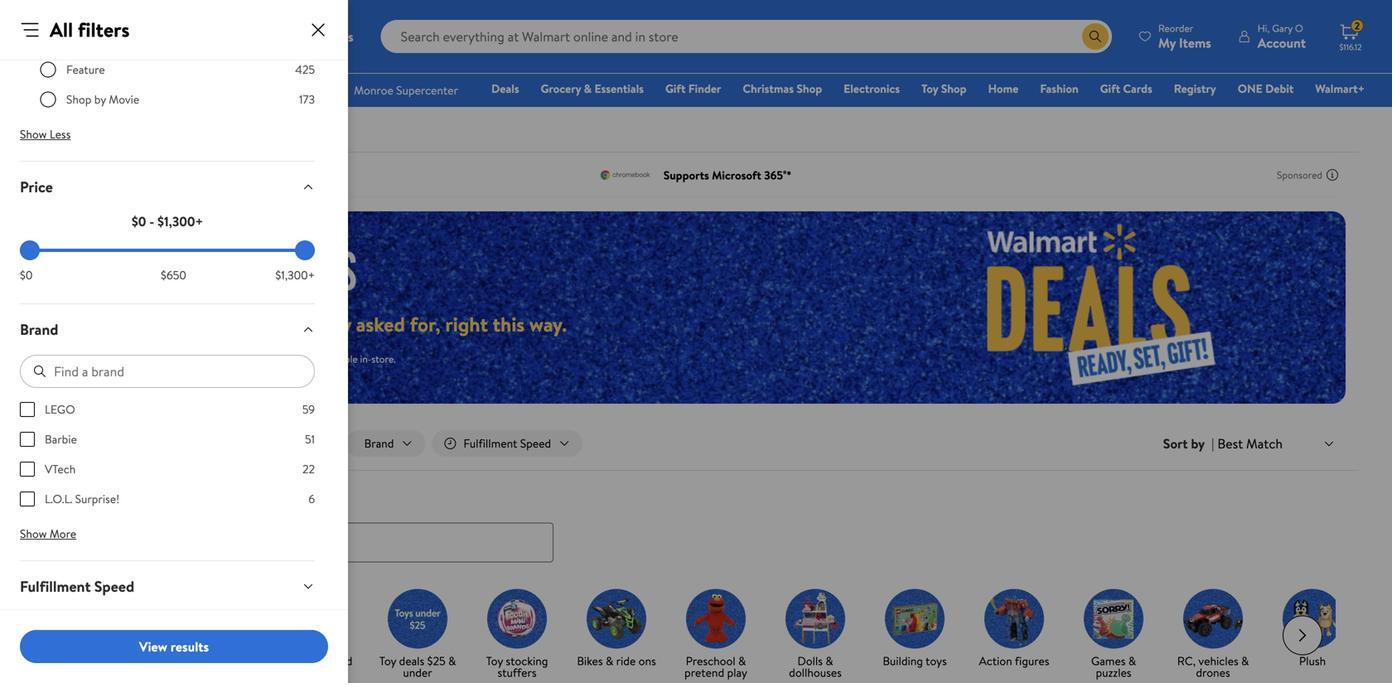 Task type: vqa. For each thing, say whether or not it's contained in the screenshot.
Shop by age Shop
yes



Task type: describe. For each thing, give the bounding box(es) containing it.
plush link
[[1270, 589, 1356, 670]]

pretend
[[685, 664, 725, 681]]

view results
[[139, 637, 209, 656]]

toys
[[926, 653, 947, 669]]

speed
[[94, 576, 134, 597]]

gift for gift cards
[[1100, 80, 1121, 97]]

fulfillment
[[20, 576, 91, 597]]

view results button
[[20, 630, 328, 663]]

shop by movie
[[66, 91, 139, 107]]

ride-on toys image
[[587, 589, 647, 649]]

electronics
[[844, 80, 900, 97]]

bikes
[[577, 653, 603, 669]]

building toys link
[[872, 589, 958, 670]]

view
[[139, 637, 167, 656]]

checks.
[[182, 352, 214, 366]]

|
[[1212, 434, 1215, 453]]

price
[[20, 177, 53, 197]]

all filters dialog
[[0, 0, 348, 683]]

shop for shop by age
[[189, 653, 214, 669]]

finder
[[689, 80, 721, 97]]

all filters
[[50, 16, 130, 44]]

plush
[[1300, 653, 1326, 669]]

fulfillment speed
[[20, 576, 134, 597]]

drones
[[1196, 664, 1231, 681]]

deals inside top toy brand deals
[[306, 664, 331, 681]]

games and puzzles image
[[1084, 589, 1144, 649]]

gift finder
[[666, 80, 721, 97]]

deals right all on the left bottom of page
[[128, 653, 153, 669]]

0 vertical spatial $1,300+
[[158, 212, 203, 230]]

stuffers
[[498, 664, 537, 681]]

rain
[[164, 352, 180, 366]]

show more
[[20, 525, 76, 542]]

& for bikes
[[606, 653, 614, 669]]

ons
[[639, 653, 656, 669]]

one debit link
[[1231, 80, 1302, 97]]

one debit
[[1238, 80, 1294, 97]]

dolls and dollhouses image
[[786, 589, 845, 649]]

walmart+ link
[[1308, 80, 1373, 97]]

& for games
[[1129, 653, 1137, 669]]

action
[[979, 653, 1013, 669]]

one
[[1238, 80, 1263, 97]]

$1300 range field
[[20, 249, 315, 252]]

all filters image
[[58, 437, 85, 450]]

essentials
[[595, 80, 644, 97]]

all
[[114, 653, 125, 669]]

top toy brand deals
[[284, 653, 353, 681]]

ride
[[616, 653, 636, 669]]

way.
[[530, 310, 567, 338]]

more
[[50, 525, 76, 542]]

Toy deals search field
[[33, 490, 1359, 562]]

toy deals $25 & under
[[379, 653, 456, 681]]

by for movie
[[94, 91, 106, 107]]

$0 for $0
[[20, 267, 33, 283]]

fulfillment speed button
[[7, 561, 328, 612]]

shop by age link
[[176, 589, 262, 670]]

toys under 25 dollars image
[[388, 589, 448, 649]]

1 horizontal spatial $1,300+
[[276, 267, 315, 283]]

on
[[189, 310, 211, 338]]

building toys image
[[885, 589, 945, 649]]

shop all deals link
[[76, 589, 162, 670]]

home link
[[981, 80, 1026, 97]]

all departments option group
[[40, 0, 315, 121]]

they
[[313, 310, 351, 338]]

dolls & dollhouses
[[789, 653, 842, 681]]

Search search field
[[381, 20, 1112, 53]]

toy shop link
[[914, 80, 974, 97]]

while supplies last. no rain checks. select items may not be available in-store.
[[66, 352, 396, 366]]

brand button
[[7, 304, 328, 355]]

show for show less
[[20, 126, 47, 142]]

play
[[727, 664, 748, 681]]

toy for toy stocking stuffers
[[486, 653, 503, 669]]

brand
[[324, 653, 353, 669]]

top
[[284, 653, 302, 669]]

rc,
[[1178, 653, 1196, 669]]

by for age
[[217, 653, 228, 669]]

preschool & pretend play link
[[673, 589, 759, 682]]

deals inside toy deals $25 & under
[[399, 653, 425, 669]]

last.
[[129, 352, 146, 366]]

sponsored
[[1277, 168, 1323, 182]]

be
[[308, 352, 319, 366]]

fashion
[[1040, 80, 1079, 97]]

may
[[271, 352, 289, 366]]

movie
[[109, 91, 139, 107]]

425
[[295, 61, 315, 78]]

toy stocking stuffers image
[[487, 589, 547, 649]]

shop all deals image
[[90, 589, 149, 649]]

radio-controlled, vehicles and drones image
[[1184, 589, 1243, 649]]

$0 for $0 - $1,300+
[[132, 212, 146, 230]]

age
[[231, 653, 249, 669]]

walmart+
[[1316, 80, 1365, 97]]

action figures link
[[971, 589, 1058, 670]]

shop by age image
[[189, 589, 249, 649]]

2
[[1355, 19, 1360, 33]]

sort by |
[[1163, 434, 1215, 453]]

christmas
[[743, 80, 794, 97]]

bikes & ride ons link
[[574, 589, 660, 670]]

show for show more
[[20, 525, 47, 542]]

lego
[[45, 401, 75, 417]]



Task type: locate. For each thing, give the bounding box(es) containing it.
gift finder link
[[658, 80, 729, 97]]

& inside rc, vehicles & drones
[[1242, 653, 1249, 669]]

while
[[66, 352, 90, 366]]

0 horizontal spatial by
[[94, 91, 106, 107]]

0 vertical spatial by
[[94, 91, 106, 107]]

shop inside all departments option group
[[66, 91, 92, 107]]

None checkbox
[[20, 402, 35, 417], [20, 462, 35, 477], [20, 402, 35, 417], [20, 462, 35, 477]]

surprise!
[[75, 491, 119, 507]]

show less button
[[7, 121, 84, 148]]

1 vertical spatial show
[[20, 525, 47, 542]]

shop by age
[[189, 653, 249, 669]]

show left less
[[20, 126, 47, 142]]

173
[[299, 91, 315, 107]]

everything
[[215, 310, 309, 338]]

building toys
[[883, 653, 947, 669]]

0 horizontal spatial walmart black friday deals for days image
[[66, 249, 371, 290]]

stocking
[[506, 653, 548, 669]]

toy inside toy stocking stuffers
[[486, 653, 503, 669]]

by left age
[[217, 653, 228, 669]]

$1,300+ up 'major savings on everything they asked for, right this way.'
[[276, 267, 315, 283]]

games & puzzles link
[[1071, 589, 1157, 682]]

$25
[[427, 653, 446, 669]]

registry
[[1174, 80, 1217, 97]]

home
[[988, 80, 1019, 97]]

filters
[[78, 16, 130, 44]]

barbie
[[45, 431, 77, 447]]

gift for gift finder
[[666, 80, 686, 97]]

0 horizontal spatial $0
[[20, 267, 33, 283]]

grocery
[[541, 80, 581, 97]]

major savings on everything they asked for, right this way.
[[66, 310, 567, 338]]

deals inside search field
[[78, 490, 111, 510]]

22
[[303, 461, 315, 477]]

1 gift from the left
[[666, 80, 686, 97]]

$0
[[132, 212, 146, 230], [20, 267, 33, 283]]

& inside toy deals $25 & under
[[448, 653, 456, 669]]

toys
[[53, 122, 75, 138]]

registry link
[[1167, 80, 1224, 97]]

electronics link
[[836, 80, 908, 97]]

deals link
[[484, 80, 527, 97]]

& for dolls
[[826, 653, 834, 669]]

shop for shop by movie
[[66, 91, 92, 107]]

shop all deals
[[86, 653, 153, 669]]

toy deals
[[53, 490, 111, 510]]

brand group
[[20, 401, 315, 521]]

$0 left the -
[[132, 212, 146, 230]]

plush toys image
[[1283, 589, 1343, 649]]

0 horizontal spatial $1,300+
[[158, 212, 203, 230]]

1 vertical spatial $1,300+
[[276, 267, 315, 283]]

not
[[291, 352, 306, 366]]

1 vertical spatial by
[[1191, 434, 1205, 453]]

by for |
[[1191, 434, 1205, 453]]

& inside "games & puzzles"
[[1129, 653, 1137, 669]]

51
[[305, 431, 315, 447]]

shop inside shop by age link
[[189, 653, 214, 669]]

0 vertical spatial $0
[[132, 212, 146, 230]]

search image
[[66, 536, 80, 549]]

bikes & ride ons
[[577, 653, 656, 669]]

show
[[20, 126, 47, 142], [20, 525, 47, 542]]

toy down vtech at the left bottom
[[53, 490, 75, 510]]

shop inside shop all deals link
[[86, 653, 111, 669]]

toy for toy deals
[[53, 490, 75, 510]]

$0 up the brand
[[20, 267, 33, 283]]

feature
[[66, 61, 105, 78]]

gift left finder
[[666, 80, 686, 97]]

next slide for chipmodulewithimages list image
[[1283, 616, 1323, 655]]

gift cards
[[1100, 80, 1153, 97]]

2 horizontal spatial by
[[1191, 434, 1205, 453]]

select
[[216, 352, 243, 366]]

savings
[[121, 310, 184, 338]]

preschool toys image
[[686, 589, 746, 649]]

1 horizontal spatial walmart black friday deals for days image
[[873, 211, 1346, 404]]

action figures
[[979, 653, 1050, 669]]

Search in Toy deals search field
[[53, 523, 554, 562]]

1 horizontal spatial $0
[[132, 212, 146, 230]]

-
[[149, 212, 154, 230]]

games
[[1092, 653, 1126, 669]]

shop for shop all deals
[[86, 653, 111, 669]]

available
[[321, 352, 358, 366]]

1 vertical spatial $0
[[20, 267, 33, 283]]

supplies
[[93, 352, 127, 366]]

top toy brand deals image
[[288, 589, 348, 649]]

l.o.l. surprise!
[[45, 491, 119, 507]]

None radio
[[40, 61, 56, 78], [40, 91, 56, 108], [40, 61, 56, 78], [40, 91, 56, 108]]

by inside sort and filter section element
[[1191, 434, 1205, 453]]

no
[[148, 352, 161, 366]]

building
[[883, 653, 923, 669]]

by left |
[[1191, 434, 1205, 453]]

&
[[584, 80, 592, 97], [448, 653, 456, 669], [606, 653, 614, 669], [739, 653, 746, 669], [826, 653, 834, 669], [1129, 653, 1137, 669], [1242, 653, 1249, 669]]

$1,300+ right the -
[[158, 212, 203, 230]]

by inside shop by age link
[[217, 653, 228, 669]]

dollhouses
[[789, 664, 842, 681]]

& inside preschool & pretend play
[[739, 653, 746, 669]]

1 horizontal spatial by
[[217, 653, 228, 669]]

grocery & essentials
[[541, 80, 644, 97]]

toy inside toy shop link
[[922, 80, 939, 97]]

puzzles
[[1096, 664, 1132, 681]]

toy left the under
[[379, 653, 396, 669]]

toy right electronics
[[922, 80, 939, 97]]

deals left $25
[[399, 653, 425, 669]]

& right preschool
[[739, 653, 746, 669]]

toy left stocking
[[486, 653, 503, 669]]

$0 - $1,300+
[[132, 212, 203, 230]]

top toy brand deals link
[[275, 589, 361, 682]]

asked
[[356, 310, 405, 338]]

rc, vehicles & drones
[[1178, 653, 1249, 681]]

$0 range field
[[20, 249, 315, 252]]

rc, vehicles & drones link
[[1170, 589, 1257, 682]]

store.
[[372, 352, 396, 366]]

gift cards link
[[1093, 80, 1160, 97]]

& right $25
[[448, 653, 456, 669]]

1 show from the top
[[20, 126, 47, 142]]

& right the vehicles
[[1242, 653, 1249, 669]]

Walmart Site-Wide search field
[[381, 20, 1112, 53]]

2 vertical spatial by
[[217, 653, 228, 669]]

close panel image
[[308, 20, 328, 40]]

under
[[403, 664, 432, 681]]

dolls & dollhouses link
[[773, 589, 859, 682]]

gift left cards
[[1100, 80, 1121, 97]]

0 horizontal spatial gift
[[666, 80, 686, 97]]

deals right top
[[306, 664, 331, 681]]

& for grocery
[[584, 80, 592, 97]]

walmart image
[[27, 23, 134, 50]]

None checkbox
[[20, 432, 35, 447], [20, 492, 35, 506], [20, 432, 35, 447], [20, 492, 35, 506]]

toy stocking stuffers
[[486, 653, 548, 681]]

& inside dolls & dollhouses
[[826, 653, 834, 669]]

toy stocking stuffers link
[[474, 589, 560, 682]]

$650
[[161, 267, 186, 283]]

toy deals $25 & under link
[[375, 589, 461, 682]]

& right games
[[1129, 653, 1137, 669]]

& right dolls at the right
[[826, 653, 834, 669]]

1 horizontal spatial gift
[[1100, 80, 1121, 97]]

grocery & essentials link
[[533, 80, 651, 97]]

for,
[[410, 310, 441, 338]]

2 gift from the left
[[1100, 80, 1121, 97]]

& right grocery
[[584, 80, 592, 97]]

shop inside toy shop link
[[941, 80, 967, 97]]

gift
[[666, 80, 686, 97], [1100, 80, 1121, 97]]

walmart black friday deals for days image
[[873, 211, 1346, 404], [66, 249, 371, 290]]

& for preschool
[[739, 653, 746, 669]]

6
[[309, 491, 315, 507]]

deals right l.o.l.
[[78, 490, 111, 510]]

0 vertical spatial show
[[20, 126, 47, 142]]

christmas shop
[[743, 80, 822, 97]]

& left ride
[[606, 653, 614, 669]]

toy inside search field
[[53, 490, 75, 510]]

l.o.l.
[[45, 491, 72, 507]]

toy inside toy deals $25 & under
[[379, 653, 396, 669]]

toy for toy deals $25 & under
[[379, 653, 396, 669]]

show left more at the left bottom of the page
[[20, 525, 47, 542]]

by inside all departments option group
[[94, 91, 106, 107]]

toy
[[922, 80, 939, 97], [53, 490, 75, 510], [379, 653, 396, 669], [486, 653, 503, 669]]

by left movie
[[94, 91, 106, 107]]

sort and filter section element
[[33, 417, 1359, 470]]

major
[[66, 310, 116, 338]]

action figures image
[[985, 589, 1044, 649]]

2 show from the top
[[20, 525, 47, 542]]

shop inside 'christmas shop' 'link'
[[797, 80, 822, 97]]

toy for toy shop
[[922, 80, 939, 97]]

$116.12
[[1340, 41, 1362, 53]]

Find a brand search field
[[20, 355, 315, 388]]



